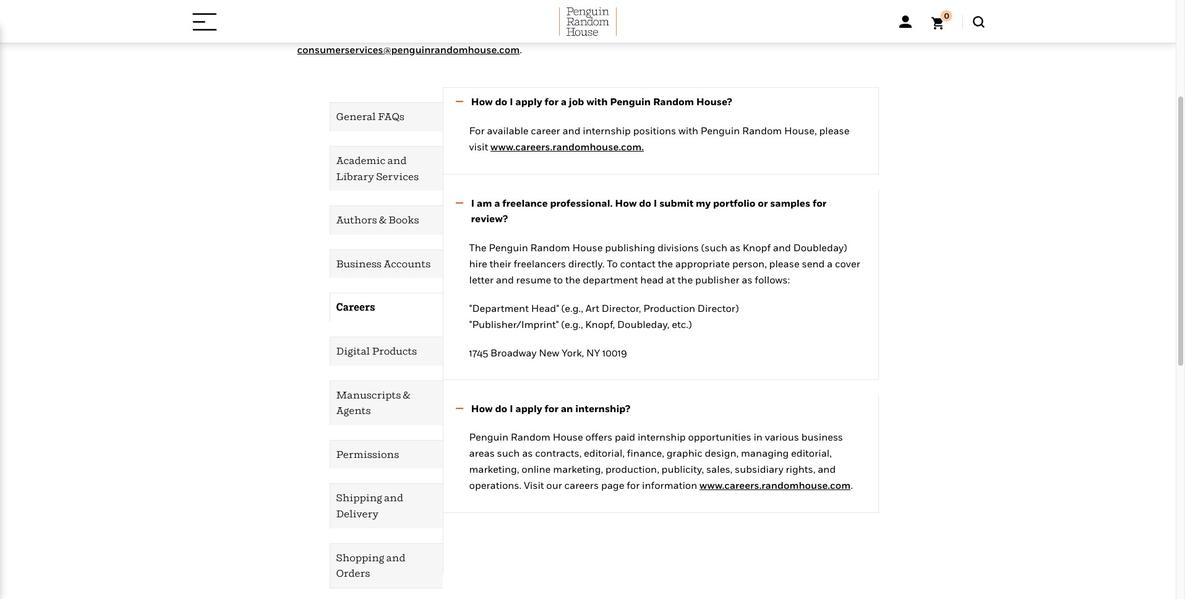 Task type: locate. For each thing, give the bounding box(es) containing it.
a right am
[[495, 197, 500, 209]]

how for how do i apply for an internship?
[[471, 402, 493, 414]]

and right shopping
[[386, 551, 406, 563]]

new
[[539, 346, 560, 359]]

do up such
[[495, 402, 508, 414]]

www.careers.randomhouse.com. link
[[491, 140, 644, 153]]

editorial, down business
[[792, 447, 832, 459]]

(e.g.,
[[562, 302, 584, 314], [562, 318, 583, 330]]

for right samples
[[813, 197, 827, 209]]

penguin up areas
[[469, 431, 509, 443]]

0 horizontal spatial internship
[[583, 124, 631, 137]]

1 horizontal spatial in
[[754, 431, 763, 443]]

random up authors,
[[413, 0, 453, 8]]

1 vertical spatial .
[[851, 479, 853, 492]]

0 vertical spatial to
[[343, 0, 352, 8]]

0 horizontal spatial in
[[602, 12, 610, 24]]

how up areas
[[471, 402, 493, 414]]

& inside manuscripts & agents
[[403, 388, 411, 401]]

and right rights,
[[818, 463, 836, 475]]

as right (such
[[730, 241, 741, 254]]

our right visit
[[547, 479, 562, 492]]

internship inside penguin random house offers paid internship opportunities in various business areas such as contracts, editorial, finance, graphic design, managing editorial, marketing, online marketing, production, publicity, sales, subsidiary rights, and operations. visit our careers page for information
[[638, 431, 686, 443]]

for left your in the left top of the page
[[384, 27, 397, 40]]

and up the business,
[[455, 12, 473, 24]]

internship inside for available career and internship positions with penguin random house, please visit
[[583, 124, 631, 137]]

visit
[[469, 140, 488, 153]]

head
[[641, 273, 664, 286]]

as up online
[[522, 447, 533, 459]]

1 horizontal spatial .
[[851, 479, 853, 492]]

department
[[583, 273, 638, 286]]

and
[[455, 12, 473, 24], [563, 124, 581, 137], [388, 154, 407, 166], [773, 241, 791, 254], [496, 273, 514, 286], [818, 463, 836, 475], [384, 492, 403, 504], [386, 551, 406, 563]]

& for manuscripts
[[403, 388, 411, 401]]

for
[[384, 27, 397, 40], [545, 96, 559, 108], [813, 197, 827, 209], [545, 402, 559, 414], [627, 479, 640, 492]]

i
[[510, 96, 513, 108], [471, 197, 475, 209], [654, 197, 657, 209], [510, 402, 513, 414]]

penguin down house?
[[701, 124, 740, 137]]

for inside for available career and internship positions with penguin random house, please visit
[[469, 124, 485, 137]]

1 horizontal spatial contact
[[620, 257, 656, 270]]

0 vertical spatial at
[[668, 27, 678, 40]]

authors
[[336, 214, 377, 226]]

at right the head
[[666, 273, 676, 286]]

paid
[[615, 431, 636, 443]]

0 horizontal spatial please
[[469, 27, 499, 40]]

as inside penguin random house offers paid internship opportunities in various business areas such as contracts, editorial, finance, graphic design, managing editorial, marketing, online marketing, production, publicity, sales, subsidiary rights, and operations. visit our careers page for information
[[522, 447, 533, 459]]

frequently
[[750, 0, 798, 8]]

apply left an
[[516, 402, 543, 414]]

york,
[[562, 346, 584, 359]]

send
[[802, 257, 825, 270]]

how
[[471, 96, 493, 108], [615, 197, 637, 209], [471, 402, 493, 414]]

consumerservices@penguinrandomhouse.com link
[[297, 43, 520, 56]]

finance,
[[627, 447, 665, 459]]

books,
[[364, 12, 394, 24]]

submit
[[660, 197, 694, 209]]

0 vertical spatial (e.g.,
[[562, 302, 584, 314]]

for down production,
[[627, 479, 640, 492]]

0 vertical spatial for
[[713, 12, 728, 24]]

for inside welcome to the penguin random house frequently asked questions page. you will find the most frequently asked questions regarding our books, our authors, and personal orders addressed in the categories below. for support related to a retail or promotional order for your business, please contact our customer service team at consumerservices@penguinrandomhouse.com .
[[384, 27, 397, 40]]

house up personal
[[455, 0, 486, 8]]

menu
[[297, 102, 443, 588]]

to down freelancers
[[554, 273, 563, 286]]

publishing
[[605, 241, 656, 254]]

and inside for available career and internship positions with penguin random house, please visit
[[563, 124, 581, 137]]

1 vertical spatial do
[[639, 197, 652, 209]]

1 horizontal spatial please
[[770, 257, 800, 270]]

contact down orders
[[502, 27, 537, 40]]

penguin up their
[[489, 241, 528, 254]]

1 horizontal spatial editorial,
[[792, 447, 832, 459]]

at right "team"
[[668, 27, 678, 40]]

0 horizontal spatial as
[[522, 447, 533, 459]]

house up directly.
[[573, 241, 603, 254]]

1 horizontal spatial or
[[851, 12, 860, 24]]

at inside the penguin random house publishing divisions (such as knopf and doubleday) hire their freelancers directly. to contact the appropriate person, please send a cover letter and resume to the department head at the publisher as follows:
[[666, 273, 676, 286]]

(such
[[702, 241, 728, 254]]

0 vertical spatial how
[[471, 96, 493, 108]]

0 vertical spatial house
[[455, 0, 486, 8]]

2 horizontal spatial please
[[820, 124, 850, 137]]

0 horizontal spatial to
[[343, 0, 352, 8]]

10019
[[603, 346, 627, 359]]

1 apply from the top
[[516, 96, 543, 108]]

0 vertical spatial contact
[[502, 27, 537, 40]]

how up available
[[471, 96, 493, 108]]

1 vertical spatial (e.g.,
[[562, 318, 583, 330]]

2 horizontal spatial as
[[742, 273, 753, 286]]

www.careers.randomhouse.com.
[[491, 140, 644, 153]]

an
[[561, 402, 573, 414]]

our down orders
[[539, 27, 555, 40]]

business
[[802, 431, 843, 443]]

and up www.careers.randomhouse.com. link
[[563, 124, 581, 137]]

or down questions
[[851, 12, 860, 24]]

0 horizontal spatial &
[[379, 214, 387, 226]]

2 vertical spatial as
[[522, 447, 533, 459]]

business accounts link
[[330, 250, 443, 278]]

in down questions
[[602, 12, 610, 24]]

2 vertical spatial house
[[553, 431, 583, 443]]

penguin up 'books,'
[[372, 0, 411, 8]]

how right professional. at the top of page
[[615, 197, 637, 209]]

search image
[[973, 16, 985, 28]]

1 horizontal spatial marketing,
[[553, 463, 603, 475]]

0 horizontal spatial for
[[469, 124, 485, 137]]

digital
[[336, 345, 370, 357]]

contact inside welcome to the penguin random house frequently asked questions page. you will find the most frequently asked questions regarding our books, our authors, and personal orders addressed in the categories below. for support related to a retail or promotional order for your business, please contact our customer service team at consumerservices@penguinrandomhouse.com .
[[502, 27, 537, 40]]

random inside welcome to the penguin random house frequently asked questions page. you will find the most frequently asked questions regarding our books, our authors, and personal orders addressed in the categories below. for support related to a retail or promotional order for your business, please contact our customer service team at consumerservices@penguinrandomhouse.com .
[[413, 0, 453, 8]]

.
[[520, 43, 522, 56], [851, 479, 853, 492]]

penguin inside welcome to the penguin random house frequently asked questions page. you will find the most frequently asked questions regarding our books, our authors, and personal orders addressed in the categories below. for support related to a retail or promotional order for your business, please contact our customer service team at consumerservices@penguinrandomhouse.com .
[[372, 0, 411, 8]]

areas
[[469, 447, 495, 459]]

to down 'asked'
[[805, 12, 814, 24]]

and up services
[[388, 154, 407, 166]]

with
[[587, 96, 608, 108], [679, 124, 699, 137]]

random up freelancers
[[531, 241, 570, 254]]

and down their
[[496, 273, 514, 286]]

1 vertical spatial &
[[403, 388, 411, 401]]

i up available
[[510, 96, 513, 108]]

1 vertical spatial please
[[820, 124, 850, 137]]

1 vertical spatial to
[[805, 12, 814, 24]]

a down 'asked'
[[817, 12, 822, 24]]

digital products
[[336, 345, 417, 357]]

& left books
[[379, 214, 387, 226]]

frequently
[[488, 0, 538, 8]]

with right job
[[587, 96, 608, 108]]

job
[[569, 96, 584, 108]]

library
[[336, 170, 374, 182]]

(e.g., left art
[[562, 302, 584, 314]]

1 horizontal spatial with
[[679, 124, 699, 137]]

manuscripts & agents
[[336, 388, 411, 417]]

0 vertical spatial as
[[730, 241, 741, 254]]

editorial, down offers
[[584, 447, 625, 459]]

0 vertical spatial .
[[520, 43, 522, 56]]

2 editorial, from the left
[[792, 447, 832, 459]]

1 horizontal spatial for
[[713, 12, 728, 24]]

for inside penguin random house offers paid internship opportunities in various business areas such as contracts, editorial, finance, graphic design, managing editorial, marketing, online marketing, production, publicity, sales, subsidiary rights, and operations. visit our careers page for information
[[627, 479, 640, 492]]

review?
[[471, 212, 508, 225]]

1 vertical spatial or
[[758, 197, 768, 209]]

1 vertical spatial house
[[573, 241, 603, 254]]

general
[[336, 110, 376, 123]]

in inside welcome to the penguin random house frequently asked questions page. you will find the most frequently asked questions regarding our books, our authors, and personal orders addressed in the categories below. for support related to a retail or promotional order for your business, please contact our customer service team at consumerservices@penguinrandomhouse.com .
[[602, 12, 610, 24]]

2 vertical spatial do
[[495, 402, 508, 414]]

1745
[[469, 346, 488, 359]]

0 vertical spatial internship
[[583, 124, 631, 137]]

0 horizontal spatial contact
[[502, 27, 537, 40]]

publicity,
[[662, 463, 704, 475]]

welcome to the penguin random house frequently asked questions page. you will find the most frequently asked questions regarding our books, our authors, and personal orders addressed in the categories below. for support related to a retail or promotional order for your business, please contact our customer service team at consumerservices@penguinrandomhouse.com .
[[297, 0, 877, 56]]

0 horizontal spatial marketing,
[[469, 463, 520, 475]]

do for how do i apply for a job with penguin random house?
[[495, 96, 508, 108]]

marketing, up operations.
[[469, 463, 520, 475]]

their
[[490, 257, 512, 270]]

house up contracts,
[[553, 431, 583, 443]]

retail
[[825, 12, 848, 24]]

do left submit
[[639, 197, 652, 209]]

to
[[607, 257, 618, 270]]

at inside welcome to the penguin random house frequently asked questions page. you will find the most frequently asked questions regarding our books, our authors, and personal orders addressed in the categories below. for support related to a retail or promotional order for your business, please contact our customer service team at consumerservices@penguinrandomhouse.com .
[[668, 27, 678, 40]]

and inside academic and library services
[[388, 154, 407, 166]]

1 vertical spatial contact
[[620, 257, 656, 270]]

1 horizontal spatial as
[[730, 241, 741, 254]]

in up managing
[[754, 431, 763, 443]]

1 horizontal spatial &
[[403, 388, 411, 401]]

i left submit
[[654, 197, 657, 209]]

1 vertical spatial internship
[[638, 431, 686, 443]]

and inside shopping and orders
[[386, 551, 406, 563]]

the down appropriate
[[678, 273, 693, 286]]

apply inside how do i apply for an internship? link
[[516, 402, 543, 414]]

do
[[495, 96, 508, 108], [639, 197, 652, 209], [495, 402, 508, 414]]

consumerservices@penguinrandomhouse.com
[[297, 43, 520, 56]]

random inside penguin random house offers paid internship opportunities in various business areas such as contracts, editorial, finance, graphic design, managing editorial, marketing, online marketing, production, publicity, sales, subsidiary rights, and operations. visit our careers page for information
[[511, 431, 551, 443]]

0 vertical spatial apply
[[516, 96, 543, 108]]

please up follows:
[[770, 257, 800, 270]]

1 horizontal spatial internship
[[638, 431, 686, 443]]

internship up finance,
[[638, 431, 686, 443]]

0 vertical spatial in
[[602, 12, 610, 24]]

or left samples
[[758, 197, 768, 209]]

am
[[477, 197, 492, 209]]

0 horizontal spatial editorial,
[[584, 447, 625, 459]]

products
[[372, 345, 417, 357]]

0 horizontal spatial with
[[587, 96, 608, 108]]

1 editorial, from the left
[[584, 447, 625, 459]]

please right "house,"
[[820, 124, 850, 137]]

with right positions
[[679, 124, 699, 137]]

marketing, up careers
[[553, 463, 603, 475]]

2 vertical spatial how
[[471, 402, 493, 414]]

a right send
[[827, 257, 833, 270]]

editorial,
[[584, 447, 625, 459], [792, 447, 832, 459]]

penguin
[[372, 0, 411, 8], [610, 96, 651, 108], [701, 124, 740, 137], [489, 241, 528, 254], [469, 431, 509, 443]]

house inside penguin random house offers paid internship opportunities in various business areas such as contracts, editorial, finance, graphic design, managing editorial, marketing, online marketing, production, publicity, sales, subsidiary rights, and operations. visit our careers page for information
[[553, 431, 583, 443]]

with inside for available career and internship positions with penguin random house, please visit
[[679, 124, 699, 137]]

the penguin random house publishing divisions (such as knopf and doubleday) hire their freelancers directly. to contact the appropriate person, please send a cover letter and resume to the department head at the publisher as follows:
[[469, 241, 861, 286]]

support
[[731, 12, 768, 24]]

2 apply from the top
[[516, 402, 543, 414]]

& right the manuscripts
[[403, 388, 411, 401]]

most
[[724, 0, 748, 8]]

resume
[[516, 273, 552, 286]]

1745 broadway new york, ny 10019
[[469, 346, 627, 359]]

internship
[[583, 124, 631, 137], [638, 431, 686, 443]]

the down directly.
[[566, 273, 581, 286]]

1 vertical spatial for
[[469, 124, 485, 137]]

0 vertical spatial &
[[379, 214, 387, 226]]

apply up the career
[[516, 96, 543, 108]]

internship down how do i apply for a job with penguin random house?
[[583, 124, 631, 137]]

order
[[357, 27, 382, 40]]

random left "house,"
[[743, 124, 782, 137]]

house inside welcome to the penguin random house frequently asked questions page. you will find the most frequently asked questions regarding our books, our authors, and personal orders addressed in the categories below. for support related to a retail or promotional order for your business, please contact our customer service team at consumerservices@penguinrandomhouse.com .
[[455, 0, 486, 8]]

1 vertical spatial how
[[615, 197, 637, 209]]

house inside the penguin random house publishing divisions (such as knopf and doubleday) hire their freelancers directly. to contact the appropriate person, please send a cover letter and resume to the department head at the publisher as follows:
[[573, 241, 603, 254]]

penguin inside penguin random house offers paid internship opportunities in various business areas such as contracts, editorial, finance, graphic design, managing editorial, marketing, online marketing, production, publicity, sales, subsidiary rights, and operations. visit our careers page for information
[[469, 431, 509, 443]]

2 marketing, from the left
[[553, 463, 603, 475]]

for up visit
[[469, 124, 485, 137]]

0 vertical spatial or
[[851, 12, 860, 24]]

our up your in the left top of the page
[[396, 12, 412, 24]]

1 horizontal spatial to
[[554, 273, 563, 286]]

0 vertical spatial please
[[469, 27, 499, 40]]

2 vertical spatial please
[[770, 257, 800, 270]]

how for how do i apply for a job with penguin random house?
[[471, 96, 493, 108]]

1 vertical spatial at
[[666, 273, 676, 286]]

1 vertical spatial with
[[679, 124, 699, 137]]

to right welcome
[[343, 0, 352, 8]]

contact down publishing
[[620, 257, 656, 270]]

www.careers.randomhouse.com .
[[700, 479, 853, 492]]

www.careers.randomhouse.com
[[700, 479, 851, 492]]

i left am
[[471, 197, 475, 209]]

1 vertical spatial apply
[[516, 402, 543, 414]]

how inside i am a freelance professional.  how do i submit my portfolio or samples for review?
[[615, 197, 637, 209]]

authors & books link
[[330, 206, 443, 234]]

penguin up positions
[[610, 96, 651, 108]]

random up such
[[511, 431, 551, 443]]

sales,
[[707, 463, 733, 475]]

1 vertical spatial in
[[754, 431, 763, 443]]

0 vertical spatial do
[[495, 96, 508, 108]]

do up available
[[495, 96, 508, 108]]

ny
[[587, 346, 600, 359]]

apply for available
[[516, 96, 543, 108]]

house
[[455, 0, 486, 8], [573, 241, 603, 254], [553, 431, 583, 443]]

apply inside how do i apply for a job with penguin random house? link
[[516, 96, 543, 108]]

as down person,
[[742, 273, 753, 286]]

online
[[522, 463, 551, 475]]

please down personal
[[469, 27, 499, 40]]

(e.g., left knopf,
[[562, 318, 583, 330]]

and right "shipping" in the left bottom of the page
[[384, 492, 403, 504]]

divisions
[[658, 241, 699, 254]]

faqs
[[378, 110, 405, 123]]

delivery
[[336, 507, 379, 520]]

for inside i am a freelance professional.  how do i submit my portfolio or samples for review?
[[813, 197, 827, 209]]

2 vertical spatial to
[[554, 273, 563, 286]]

academic and library services link
[[330, 147, 443, 191]]

0 horizontal spatial or
[[758, 197, 768, 209]]

or inside welcome to the penguin random house frequently asked questions page. you will find the most frequently asked questions regarding our books, our authors, and personal orders addressed in the categories below. for support related to a retail or promotional order for your business, please contact our customer service team at consumerservices@penguinrandomhouse.com .
[[851, 12, 860, 24]]

for down most on the top of page
[[713, 12, 728, 24]]

or
[[851, 12, 860, 24], [758, 197, 768, 209]]

0 horizontal spatial .
[[520, 43, 522, 56]]



Task type: vqa. For each thing, say whether or not it's contained in the screenshot.
sticker
no



Task type: describe. For each thing, give the bounding box(es) containing it.
offers
[[586, 431, 613, 443]]

accounts
[[384, 257, 431, 270]]

our inside penguin random house offers paid internship opportunities in various business areas such as contracts, editorial, finance, graphic design, managing editorial, marketing, online marketing, production, publicity, sales, subsidiary rights, and operations. visit our careers page for information
[[547, 479, 562, 492]]

page
[[601, 479, 625, 492]]

follows:
[[755, 273, 790, 286]]

careers link
[[330, 294, 443, 322]]

and inside welcome to the penguin random house frequently asked questions page. you will find the most frequently asked questions regarding our books, our authors, and personal orders addressed in the categories below. for support related to a retail or promotional order for your business, please contact our customer service team at consumerservices@penguinrandomhouse.com .
[[455, 12, 473, 24]]

questions
[[830, 0, 877, 8]]

to inside the penguin random house publishing divisions (such as knopf and doubleday) hire their freelancers directly. to contact the appropriate person, please send a cover letter and resume to the department head at the publisher as follows:
[[554, 273, 563, 286]]

menu containing general faqs
[[297, 102, 443, 588]]

welcome
[[297, 0, 340, 8]]

visit
[[524, 479, 544, 492]]

random inside for available career and internship positions with penguin random house, please visit
[[743, 124, 782, 137]]

head"
[[531, 302, 559, 314]]

"publisher/imprint"
[[469, 318, 559, 330]]

1 marketing, from the left
[[469, 463, 520, 475]]

information
[[642, 479, 698, 492]]

customer
[[557, 27, 603, 40]]

questions
[[571, 0, 618, 8]]

services
[[376, 170, 419, 182]]

1 vertical spatial as
[[742, 273, 753, 286]]

the down divisions
[[658, 257, 673, 270]]

business
[[336, 257, 382, 270]]

penguin inside the penguin random house publishing divisions (such as knopf and doubleday) hire their freelancers directly. to contact the appropriate person, please send a cover letter and resume to the department head at the publisher as follows:
[[489, 241, 528, 254]]

the up 'books,'
[[354, 0, 369, 8]]

a inside welcome to the penguin random house frequently asked questions page. you will find the most frequently asked questions regarding our books, our authors, and personal orders addressed in the categories below. for support related to a retail or promotional order for your business, please contact our customer service team at consumerservices@penguinrandomhouse.com .
[[817, 12, 822, 24]]

please inside for available career and internship positions with penguin random house, please visit
[[820, 124, 850, 137]]

careers
[[565, 479, 599, 492]]

shopping and orders link
[[330, 544, 443, 588]]

or inside i am a freelance professional.  how do i submit my portfolio or samples for review?
[[758, 197, 768, 209]]

directly.
[[569, 257, 605, 270]]

0 vertical spatial with
[[587, 96, 608, 108]]

permissions link
[[330, 440, 443, 469]]

etc.)
[[672, 318, 692, 330]]

your
[[400, 27, 420, 40]]

authors & books
[[336, 214, 419, 226]]

a left job
[[561, 96, 567, 108]]

shopping and orders
[[336, 551, 406, 579]]

knopf,
[[586, 318, 615, 330]]

freelancers
[[514, 257, 566, 270]]

publisher
[[696, 273, 740, 286]]

service
[[606, 27, 640, 40]]

production,
[[606, 463, 660, 475]]

portfolio
[[713, 197, 756, 209]]

. inside welcome to the penguin random house frequently asked questions page. you will find the most frequently asked questions regarding our books, our authors, and personal orders addressed in the categories below. for support related to a retail or promotional order for your business, please contact our customer service team at consumerservices@penguinrandomhouse.com .
[[520, 43, 522, 56]]

available
[[487, 124, 529, 137]]

i up such
[[510, 402, 513, 414]]

a inside i am a freelance professional.  how do i submit my portfolio or samples for review?
[[495, 197, 500, 209]]

house?
[[697, 96, 732, 108]]

general faqs
[[336, 110, 405, 123]]

page.
[[621, 0, 646, 8]]

for left an
[[545, 402, 559, 414]]

please inside the penguin random house publishing divisions (such as knopf and doubleday) hire their freelancers directly. to contact the appropriate person, please send a cover letter and resume to the department head at the publisher as follows:
[[770, 257, 800, 270]]

and inside shipping and delivery
[[384, 492, 403, 504]]

career
[[531, 124, 560, 137]]

& for authors
[[379, 214, 387, 226]]

random up positions
[[653, 96, 694, 108]]

penguin random house image
[[559, 8, 617, 36]]

rights,
[[786, 463, 816, 475]]

shopping
[[336, 551, 384, 563]]

letter
[[469, 273, 494, 286]]

for available career and internship positions with penguin random house, please visit
[[469, 124, 850, 153]]

2 horizontal spatial to
[[805, 12, 814, 24]]

for left job
[[545, 96, 559, 108]]

opportunities
[[688, 431, 752, 443]]

the up service
[[613, 12, 628, 24]]

graphic
[[667, 447, 703, 459]]

person,
[[733, 257, 767, 270]]

"department head" (e.g., art director, production director) "publisher/imprint" (e.g., knopf, doubleday, etc.)
[[469, 302, 739, 330]]

in inside penguin random house offers paid internship opportunities in various business areas such as contracts, editorial, finance, graphic design, managing editorial, marketing, online marketing, production, publicity, sales, subsidiary rights, and operations. visit our careers page for information
[[754, 431, 763, 443]]

contact inside the penguin random house publishing divisions (such as knopf and doubleday) hire their freelancers directly. to contact the appropriate person, please send a cover letter and resume to the department head at the publisher as follows:
[[620, 257, 656, 270]]

authors,
[[414, 12, 453, 24]]

business accounts
[[336, 257, 431, 270]]

shopping cart image
[[932, 10, 953, 30]]

please inside welcome to the penguin random house frequently asked questions page. you will find the most frequently asked questions regarding our books, our authors, and personal orders addressed in the categories below. for support related to a retail or promotional order for your business, please contact our customer service team at consumerservices@penguinrandomhouse.com .
[[469, 27, 499, 40]]

apply for random
[[516, 402, 543, 414]]

books
[[389, 214, 419, 226]]

hire
[[469, 257, 488, 270]]

a inside the penguin random house publishing divisions (such as knopf and doubleday) hire their freelancers directly. to contact the appropriate person, please send a cover letter and resume to the department head at the publisher as follows:
[[827, 257, 833, 270]]

house,
[[785, 124, 817, 137]]

random inside the penguin random house publishing divisions (such as knopf and doubleday) hire their freelancers directly. to contact the appropriate person, please send a cover letter and resume to the department head at the publisher as follows:
[[531, 241, 570, 254]]

digital products link
[[330, 337, 443, 365]]

my
[[696, 197, 711, 209]]

manuscripts & agents link
[[330, 381, 443, 425]]

manuscripts
[[336, 388, 401, 401]]

the right find
[[707, 0, 722, 8]]

i am a freelance professional.  how do i submit my portfolio or samples for review? link
[[443, 195, 866, 227]]

agents
[[336, 404, 371, 417]]

penguin inside for available career and internship positions with penguin random house, please visit
[[701, 124, 740, 137]]

penguin random house offers paid internship opportunities in various business areas such as contracts, editorial, finance, graphic design, managing editorial, marketing, online marketing, production, publicity, sales, subsidiary rights, and operations. visit our careers page for information
[[469, 431, 843, 492]]

for inside welcome to the penguin random house frequently asked questions page. you will find the most frequently asked questions regarding our books, our authors, and personal orders addressed in the categories below. for support related to a retail or promotional order for your business, please contact our customer service team at consumerservices@penguinrandomhouse.com .
[[713, 12, 728, 24]]

various
[[765, 431, 800, 443]]

samples
[[771, 197, 811, 209]]

positions
[[633, 124, 677, 137]]

regarding
[[297, 12, 343, 24]]

and right 'knopf' on the right top of the page
[[773, 241, 791, 254]]

such
[[497, 447, 520, 459]]

subsidiary
[[735, 463, 784, 475]]

related
[[770, 12, 803, 24]]

and inside penguin random house offers paid internship opportunities in various business areas such as contracts, editorial, finance, graphic design, managing editorial, marketing, online marketing, production, publicity, sales, subsidiary rights, and operations. visit our careers page for information
[[818, 463, 836, 475]]

business,
[[423, 27, 467, 40]]

team
[[642, 27, 666, 40]]

internship?
[[576, 402, 631, 414]]

sign in image
[[899, 15, 912, 28]]

academic and library services
[[336, 154, 419, 182]]

"department
[[469, 302, 529, 314]]

shipping and delivery link
[[330, 484, 443, 528]]

addressed
[[551, 12, 599, 24]]

do inside i am a freelance professional.  how do i submit my portfolio or samples for review?
[[639, 197, 652, 209]]

2 (e.g., from the top
[[562, 318, 583, 330]]

asked
[[801, 0, 828, 8]]

shipping and delivery
[[336, 492, 403, 520]]

do for how do i apply for an internship?
[[495, 402, 508, 414]]

appropriate
[[676, 257, 730, 270]]

permissions
[[336, 448, 399, 460]]

orders
[[336, 567, 370, 579]]

the
[[469, 241, 487, 254]]

our up the order
[[345, 12, 361, 24]]

doubleday)
[[794, 241, 848, 254]]

production
[[644, 302, 696, 314]]

how do i apply for a job with penguin random house?
[[471, 96, 732, 108]]

1 (e.g., from the top
[[562, 302, 584, 314]]



